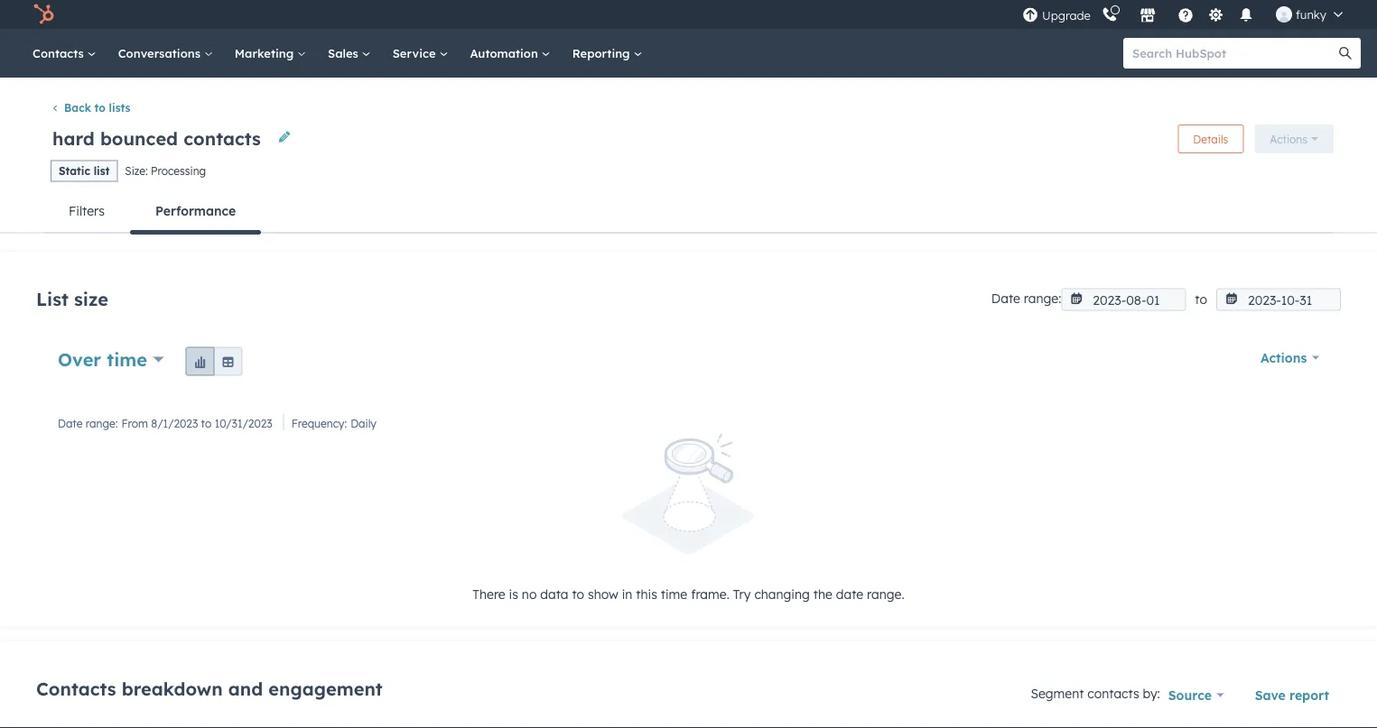 Task type: describe. For each thing, give the bounding box(es) containing it.
processing
[[151, 164, 206, 177]]

over time button
[[58, 347, 164, 373]]

reporting link
[[561, 29, 653, 78]]

1 vertical spatial time
[[661, 587, 687, 602]]

actions button inside page section element
[[1255, 124, 1334, 153]]

back to lists link
[[51, 101, 130, 115]]

save
[[1255, 688, 1286, 704]]

static
[[59, 165, 90, 178]]

menu containing funky
[[1020, 0, 1356, 29]]

1 vertical spatial actions
[[1261, 350, 1307, 366]]

contacts breakdown and engagement
[[36, 678, 383, 700]]

static list
[[59, 165, 110, 178]]

8/1/2023
[[151, 417, 198, 430]]

1 vertical spatial actions button
[[1261, 345, 1319, 371]]

show
[[588, 587, 618, 602]]

filters button
[[43, 189, 130, 233]]

List name field
[[51, 126, 266, 150]]

details
[[1193, 132, 1229, 146]]

upgrade image
[[1022, 8, 1039, 24]]

Search HubSpot search field
[[1123, 38, 1345, 69]]

list
[[94, 165, 110, 178]]

marketplaces image
[[1140, 8, 1156, 24]]

banner inside page section element
[[43, 119, 1334, 159]]

sales
[[328, 46, 362, 61]]

service link
[[382, 29, 459, 78]]

date range: from 8/1/2023 to 10/31/2023
[[58, 417, 272, 430]]

this
[[636, 587, 657, 602]]

frequency: daily
[[291, 417, 376, 430]]

in
[[622, 587, 633, 602]]

date range:
[[991, 291, 1061, 306]]

sales link
[[317, 29, 382, 78]]

daily
[[351, 417, 376, 430]]

range.
[[867, 587, 905, 602]]

date for date range: from 8/1/2023 to 10/31/2023
[[58, 417, 83, 430]]

10/31/2023
[[215, 417, 272, 430]]

conversations
[[118, 46, 204, 61]]

source
[[1168, 688, 1212, 704]]

reporting
[[572, 46, 634, 61]]

funky
[[1296, 7, 1327, 22]]

search image
[[1339, 47, 1352, 60]]

by:
[[1143, 687, 1160, 702]]

automation
[[470, 46, 542, 61]]

settings link
[[1205, 5, 1227, 24]]

source button
[[1160, 678, 1232, 714]]

there is no data to show in this time frame. try changing the date range.
[[473, 587, 905, 602]]

search button
[[1330, 38, 1361, 69]]

changing
[[754, 587, 810, 602]]

engagement
[[268, 678, 383, 700]]

hubspot image
[[33, 4, 54, 25]]

details button
[[1178, 124, 1244, 153]]

report
[[1290, 688, 1329, 704]]

size: processing
[[125, 164, 206, 177]]

list
[[36, 288, 69, 310]]



Task type: vqa. For each thing, say whether or not it's contained in the screenshot.
button
no



Task type: locate. For each thing, give the bounding box(es) containing it.
lists
[[109, 101, 130, 115]]

save report button
[[1243, 678, 1341, 714]]

page section element
[[0, 78, 1377, 235]]

0 horizontal spatial time
[[107, 348, 147, 371]]

2 yyyy-mm-dd text field from the left
[[1216, 289, 1341, 311]]

marketplaces button
[[1129, 0, 1167, 29]]

1 horizontal spatial date
[[991, 291, 1020, 306]]

help button
[[1170, 0, 1201, 29]]

marketing link
[[224, 29, 317, 78]]

list size
[[36, 288, 108, 310]]

back
[[64, 101, 91, 115]]

breakdown
[[122, 678, 223, 700]]

the
[[814, 587, 833, 602]]

1 yyyy-mm-dd text field from the left
[[1061, 289, 1186, 311]]

0 vertical spatial date
[[991, 291, 1020, 306]]

contacts link
[[22, 29, 107, 78]]

0 vertical spatial actions button
[[1255, 124, 1334, 153]]

is
[[509, 587, 518, 602]]

notifications button
[[1231, 0, 1262, 29]]

0 horizontal spatial date
[[58, 417, 83, 430]]

save report
[[1255, 688, 1329, 704]]

navigation
[[43, 189, 1334, 235]]

date
[[836, 587, 864, 602]]

hubspot link
[[22, 4, 68, 25]]

YYYY-MM-DD text field
[[1061, 289, 1186, 311], [1216, 289, 1341, 311]]

0 vertical spatial actions
[[1270, 132, 1308, 146]]

back to lists
[[64, 101, 130, 115]]

1 horizontal spatial time
[[661, 587, 687, 602]]

actions button
[[1255, 124, 1334, 153], [1261, 345, 1319, 371]]

time right this
[[661, 587, 687, 602]]

conversations link
[[107, 29, 224, 78]]

banner containing details
[[43, 119, 1334, 159]]

funky town image
[[1276, 6, 1292, 23]]

notifications image
[[1238, 8, 1254, 24]]

size:
[[125, 164, 148, 177]]

range: for date range: from 8/1/2023 to 10/31/2023
[[86, 417, 118, 430]]

date
[[991, 291, 1020, 306], [58, 417, 83, 430]]

contacts for contacts breakdown and engagement
[[36, 678, 116, 700]]

0 horizontal spatial yyyy-mm-dd text field
[[1061, 289, 1186, 311]]

size
[[74, 288, 108, 310]]

time inside popup button
[[107, 348, 147, 371]]

frequency:
[[291, 417, 347, 430]]

marketing
[[235, 46, 297, 61]]

range:
[[1024, 291, 1061, 306], [86, 417, 118, 430]]

data
[[540, 587, 569, 602]]

0 vertical spatial range:
[[1024, 291, 1061, 306]]

calling icon button
[[1094, 2, 1125, 26]]

segment
[[1031, 687, 1084, 702]]

to
[[94, 101, 106, 115], [1195, 291, 1207, 307], [201, 417, 212, 430], [572, 587, 584, 602]]

filters
[[69, 203, 105, 219]]

from
[[121, 417, 148, 430]]

1 vertical spatial date
[[58, 417, 83, 430]]

upgrade
[[1042, 8, 1091, 23]]

and
[[228, 678, 263, 700]]

there
[[473, 587, 505, 602]]

date for date range:
[[991, 291, 1020, 306]]

segment contacts by:
[[1031, 687, 1160, 702]]

navigation inside page section element
[[43, 189, 1334, 235]]

1 horizontal spatial range:
[[1024, 291, 1061, 306]]

menu
[[1020, 0, 1356, 29]]

settings image
[[1208, 8, 1224, 24]]

funky button
[[1265, 0, 1354, 29]]

try
[[733, 587, 751, 602]]

help image
[[1178, 8, 1194, 24]]

1 vertical spatial range:
[[86, 417, 118, 430]]

performance
[[155, 203, 236, 219]]

actions inside page section element
[[1270, 132, 1308, 146]]

frame.
[[691, 587, 730, 602]]

contacts
[[1088, 687, 1139, 702]]

actions
[[1270, 132, 1308, 146], [1261, 350, 1307, 366]]

automation link
[[459, 29, 561, 78]]

to inside page section element
[[94, 101, 106, 115]]

contacts for contacts
[[33, 46, 87, 61]]

over
[[58, 348, 101, 371]]

calling icon image
[[1102, 7, 1118, 23]]

group
[[186, 347, 242, 376]]

0 vertical spatial contacts
[[33, 46, 87, 61]]

navigation containing filters
[[43, 189, 1334, 235]]

1 vertical spatial contacts
[[36, 678, 116, 700]]

over time
[[58, 348, 147, 371]]

contacts
[[33, 46, 87, 61], [36, 678, 116, 700]]

0 vertical spatial time
[[107, 348, 147, 371]]

performance button
[[130, 189, 261, 235]]

no
[[522, 587, 537, 602]]

0 horizontal spatial range:
[[86, 417, 118, 430]]

service
[[393, 46, 439, 61]]

range: for date range:
[[1024, 291, 1061, 306]]

time
[[107, 348, 147, 371], [661, 587, 687, 602]]

1 horizontal spatial yyyy-mm-dd text field
[[1216, 289, 1341, 311]]

banner
[[43, 119, 1334, 159]]

time right over at the left
[[107, 348, 147, 371]]



